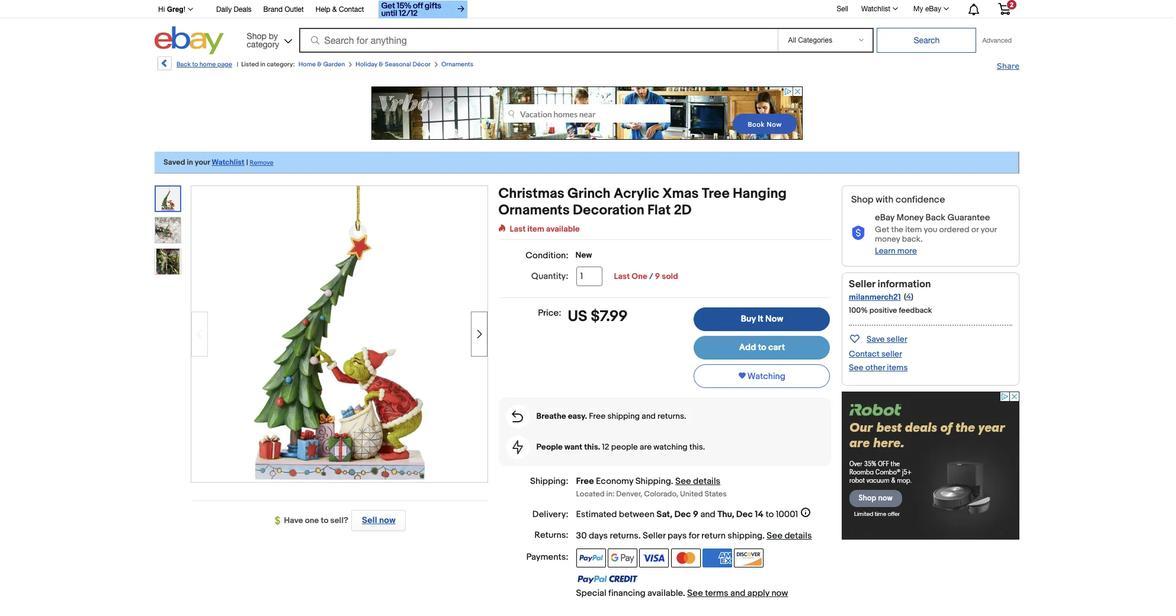 Task type: vqa. For each thing, say whether or not it's contained in the screenshot.
bottom the About
no



Task type: locate. For each thing, give the bounding box(es) containing it.
shop inside the shop by category
[[247, 31, 267, 41]]

dec right sat,
[[675, 509, 691, 520]]

watchlist link right the sell link
[[855, 2, 904, 16]]

your right or
[[981, 225, 997, 235]]

contact seller see other items
[[849, 349, 908, 373]]

1 horizontal spatial advertisement region
[[842, 392, 1020, 540]]

details down 10001
[[785, 530, 812, 541]]

now right apply
[[772, 588, 788, 599]]

0 horizontal spatial this.
[[585, 442, 601, 452]]

0 horizontal spatial |
[[237, 60, 238, 68]]

to left cart
[[758, 342, 767, 353]]

sell now
[[362, 515, 396, 526]]

seller up milanmerch21 'link'
[[849, 279, 876, 290]]

0 vertical spatial shipping
[[608, 411, 640, 421]]

0 horizontal spatial last
[[510, 224, 526, 234]]

1 horizontal spatial and
[[701, 509, 716, 520]]

0 vertical spatial shop
[[247, 31, 267, 41]]

item inside us $7.99 main content
[[528, 224, 544, 234]]

seller inside contact seller see other items
[[882, 349, 903, 359]]

seller inside "seller information milanmerch21 ( 4 ) 100% positive feedback"
[[849, 279, 876, 290]]

1 vertical spatial see details link
[[767, 530, 812, 541]]

back left home
[[177, 60, 191, 68]]

page
[[217, 60, 232, 68]]

1 vertical spatial ornaments
[[499, 202, 570, 219]]

0 vertical spatial last
[[510, 224, 526, 234]]

advertisement region
[[372, 87, 803, 140], [842, 392, 1020, 540]]

none submit inside shop by category banner
[[877, 28, 977, 53]]

1 vertical spatial 9
[[693, 509, 699, 520]]

with details__icon image for people want this.
[[512, 440, 523, 455]]

1 dec from the left
[[675, 509, 691, 520]]

available
[[546, 224, 580, 234]]

in
[[260, 60, 266, 68], [187, 158, 193, 167]]

1 vertical spatial watchlist
[[212, 158, 245, 167]]

home
[[200, 60, 216, 68]]

returns:
[[535, 530, 569, 541]]

4
[[907, 292, 912, 302]]

seller up visa image
[[643, 530, 666, 541]]

0 vertical spatial seller
[[849, 279, 876, 290]]

0 vertical spatial and
[[642, 411, 656, 421]]

& inside 'account' navigation
[[333, 5, 337, 14]]

1 vertical spatial sell
[[362, 515, 377, 526]]

see details link down 10001
[[767, 530, 812, 541]]

2 vertical spatial with details__icon image
[[512, 440, 523, 455]]

1 vertical spatial now
[[772, 588, 788, 599]]

0 horizontal spatial in
[[187, 158, 193, 167]]

1 vertical spatial your
[[981, 225, 997, 235]]

0 vertical spatial ebay
[[926, 5, 942, 13]]

Quantity: text field
[[576, 267, 603, 286]]

condition:
[[526, 250, 569, 261]]

listed
[[241, 60, 259, 68]]

returns.
[[658, 411, 687, 421]]

dec left 14
[[737, 509, 753, 520]]

item down money
[[906, 225, 922, 235]]

0 horizontal spatial shop
[[247, 31, 267, 41]]

american express image
[[703, 549, 733, 568]]

1 horizontal spatial watchlist link
[[855, 2, 904, 16]]

now right the sell?
[[379, 515, 396, 526]]

details up the states
[[694, 476, 721, 487]]

buy it now link
[[694, 308, 831, 331]]

ornaments right décor
[[442, 60, 474, 68]]

back.
[[903, 234, 923, 244]]

1 vertical spatial and
[[701, 509, 716, 520]]

1 horizontal spatial see details link
[[767, 530, 812, 541]]

0 horizontal spatial shipping
[[608, 411, 640, 421]]

have one to sell?
[[284, 516, 349, 526]]

1 horizontal spatial back
[[926, 212, 946, 223]]

0 horizontal spatial sell
[[362, 515, 377, 526]]

holiday
[[356, 60, 378, 68]]

christmas grinch acrylic xmas tree hanging ornaments decoration flat 2d - picture 1 of 3 image
[[254, 185, 425, 481]]

seller
[[849, 279, 876, 290], [643, 530, 666, 541]]

with details__icon image
[[852, 226, 866, 241], [512, 411, 523, 423], [512, 440, 523, 455]]

brand outlet link
[[264, 4, 304, 17]]

1 horizontal spatial &
[[333, 5, 337, 14]]

0 vertical spatial advertisement region
[[372, 87, 803, 140]]

1 horizontal spatial seller
[[849, 279, 876, 290]]

| left remove "button"
[[246, 158, 248, 167]]

. up colorado,
[[671, 476, 674, 487]]

1 horizontal spatial your
[[981, 225, 997, 235]]

& right home
[[317, 60, 322, 68]]

advanced link
[[977, 28, 1018, 52]]

watchlist left remove "button"
[[212, 158, 245, 167]]

watching
[[748, 371, 786, 382]]

None submit
[[877, 28, 977, 53]]

ebay right my at the top right
[[926, 5, 942, 13]]

google pay image
[[608, 549, 638, 568]]

1 vertical spatial details
[[785, 530, 812, 541]]

and for available.
[[731, 588, 746, 599]]

shop by category banner
[[152, 0, 1020, 57]]

easy.
[[568, 411, 587, 421]]

people want this. 12 people are watching this.
[[537, 442, 705, 452]]

watchlist link left remove "button"
[[212, 158, 245, 167]]

1 horizontal spatial this.
[[690, 442, 705, 452]]

0 vertical spatial contact
[[339, 5, 364, 14]]

xmas
[[663, 186, 699, 202]]

for
[[689, 530, 700, 541]]

0 horizontal spatial your
[[195, 158, 210, 167]]

2
[[1011, 1, 1014, 8]]

see left terms
[[688, 588, 703, 599]]

2 item from the left
[[906, 225, 922, 235]]

1 vertical spatial seller
[[882, 349, 903, 359]]

2 horizontal spatial &
[[379, 60, 384, 68]]

contact inside 'account' navigation
[[339, 5, 364, 14]]

9 down united
[[693, 509, 699, 520]]

in right saved
[[187, 158, 193, 167]]

see left 'other'
[[849, 363, 864, 373]]

0 vertical spatial back
[[177, 60, 191, 68]]

& for contact
[[333, 5, 337, 14]]

with details__icon image left get
[[852, 226, 866, 241]]

ornaments up last item available
[[499, 202, 570, 219]]

us $7.99 main content
[[499, 186, 832, 603]]

in right "listed"
[[260, 60, 266, 68]]

1 horizontal spatial ebay
[[926, 5, 942, 13]]

dollar sign image
[[275, 516, 284, 526]]

item
[[528, 224, 544, 234], [906, 225, 922, 235]]

milanmerch21 link
[[849, 292, 901, 302]]

0 vertical spatial sell
[[837, 5, 849, 13]]

home & garden link
[[299, 60, 345, 68]]

watchlist
[[862, 5, 891, 13], [212, 158, 245, 167]]

14
[[755, 509, 764, 520]]

1 vertical spatial shop
[[852, 194, 874, 206]]

0 horizontal spatial contact
[[339, 5, 364, 14]]

and left thu,
[[701, 509, 716, 520]]

see details link for 30 days returns . seller pays for return shipping . see details
[[767, 530, 812, 541]]

now inside us $7.99 main content
[[772, 588, 788, 599]]

0 horizontal spatial ornaments
[[442, 60, 474, 68]]

watchlist inside 'account' navigation
[[862, 5, 891, 13]]

and for sat,
[[701, 509, 716, 520]]

special financing available. see terms and apply now
[[576, 588, 788, 599]]

pays
[[668, 530, 687, 541]]

0 vertical spatial |
[[237, 60, 238, 68]]

0 vertical spatial watchlist
[[862, 5, 891, 13]]

1 vertical spatial watchlist link
[[212, 158, 245, 167]]

seller
[[887, 334, 908, 344], [882, 349, 903, 359]]

greg
[[167, 5, 184, 14]]

1 horizontal spatial item
[[906, 225, 922, 235]]

us
[[568, 308, 588, 326]]

& right help
[[333, 5, 337, 14]]

1 vertical spatial |
[[246, 158, 248, 167]]

my
[[914, 5, 924, 13]]

seller inside button
[[887, 334, 908, 344]]

sell inside 'account' navigation
[[837, 5, 849, 13]]

12
[[602, 442, 610, 452]]

& for seasonal
[[379, 60, 384, 68]]

free right easy.
[[589, 411, 606, 421]]

0 vertical spatial details
[[694, 476, 721, 487]]

last left one
[[614, 271, 630, 282]]

buy it now
[[741, 314, 784, 325]]

1 horizontal spatial ornaments
[[499, 202, 570, 219]]

0 horizontal spatial dec
[[675, 509, 691, 520]]

shipping:
[[531, 476, 569, 487]]

|
[[237, 60, 238, 68], [246, 158, 248, 167]]

shop with confidence
[[852, 194, 946, 206]]

2 horizontal spatial and
[[731, 588, 746, 599]]

ebay
[[926, 5, 942, 13], [875, 212, 895, 223]]

0 horizontal spatial back
[[177, 60, 191, 68]]

watchlist right the sell link
[[862, 5, 891, 13]]

. down 14
[[763, 530, 765, 541]]

1 vertical spatial contact
[[849, 349, 880, 359]]

my ebay link
[[907, 2, 955, 16]]

holiday & seasonal décor link
[[356, 60, 431, 68]]

account navigation
[[152, 0, 1020, 20]]

and left apply
[[731, 588, 746, 599]]

save seller button
[[849, 332, 908, 346]]

0 vertical spatial 9
[[655, 271, 660, 282]]

0 horizontal spatial now
[[379, 515, 396, 526]]

back
[[177, 60, 191, 68], [926, 212, 946, 223]]

add
[[740, 342, 757, 353]]

home
[[299, 60, 316, 68]]

located
[[576, 489, 605, 499]]

| listed in category:
[[237, 60, 295, 68]]

1 horizontal spatial |
[[246, 158, 248, 167]]

0 horizontal spatial details
[[694, 476, 721, 487]]

free up located
[[576, 476, 594, 487]]

1 horizontal spatial last
[[614, 271, 630, 282]]

back to home page
[[177, 60, 232, 68]]

seller inside us $7.99 main content
[[643, 530, 666, 541]]

seller right save
[[887, 334, 908, 344]]

get an extra 15% off image
[[379, 1, 467, 18]]

0 horizontal spatial item
[[528, 224, 544, 234]]

0 horizontal spatial ebay
[[875, 212, 895, 223]]

0 horizontal spatial watchlist
[[212, 158, 245, 167]]

1 horizontal spatial now
[[772, 588, 788, 599]]

1 vertical spatial shipping
[[728, 530, 763, 541]]

ebay up get
[[875, 212, 895, 223]]

2 vertical spatial and
[[731, 588, 746, 599]]

2 this. from the left
[[690, 442, 705, 452]]

shop by category button
[[242, 26, 295, 52]]

1 vertical spatial with details__icon image
[[512, 411, 523, 423]]

ornaments link
[[442, 60, 474, 68]]

1 vertical spatial last
[[614, 271, 630, 282]]

| left "listed"
[[237, 60, 238, 68]]

0 horizontal spatial &
[[317, 60, 322, 68]]

.
[[671, 476, 674, 487], [639, 530, 641, 541], [763, 530, 765, 541]]

shipping up discover image
[[728, 530, 763, 541]]

see details link up united
[[676, 476, 721, 487]]

feedback
[[899, 306, 933, 315]]

contact seller link
[[849, 349, 903, 359]]

2 horizontal spatial .
[[763, 530, 765, 541]]

0 vertical spatial see details link
[[676, 476, 721, 487]]

the
[[892, 225, 904, 235]]

0 vertical spatial with details__icon image
[[852, 226, 866, 241]]

contact up 'other'
[[849, 349, 880, 359]]

this. right watching
[[690, 442, 705, 452]]

0 horizontal spatial 9
[[655, 271, 660, 282]]

garden
[[323, 60, 345, 68]]

1 horizontal spatial sell
[[837, 5, 849, 13]]

your right saved
[[195, 158, 210, 167]]

with details__icon image left people
[[512, 440, 523, 455]]

0 vertical spatial free
[[589, 411, 606, 421]]

shop left the with on the top
[[852, 194, 874, 206]]

back up you
[[926, 212, 946, 223]]

0 horizontal spatial see details link
[[676, 476, 721, 487]]

0 vertical spatial in
[[260, 60, 266, 68]]

0 horizontal spatial and
[[642, 411, 656, 421]]

& right the holiday
[[379, 60, 384, 68]]

& for garden
[[317, 60, 322, 68]]

ebay inside 'account' navigation
[[926, 5, 942, 13]]

information
[[878, 279, 931, 290]]

9 right /
[[655, 271, 660, 282]]

2 dec from the left
[[737, 509, 753, 520]]

0 vertical spatial seller
[[887, 334, 908, 344]]

sell for sell now
[[362, 515, 377, 526]]

with details__icon image left breathe
[[512, 411, 523, 423]]

details
[[694, 476, 721, 487], [785, 530, 812, 541]]

1 horizontal spatial shop
[[852, 194, 874, 206]]

contact right help
[[339, 5, 364, 14]]

this. left 12
[[585, 442, 601, 452]]

sell
[[837, 5, 849, 13], [362, 515, 377, 526]]

category
[[247, 39, 279, 49]]

0 vertical spatial ornaments
[[442, 60, 474, 68]]

estimated between sat, dec 9 and thu, dec 14 to 10001
[[576, 509, 799, 520]]

1 horizontal spatial details
[[785, 530, 812, 541]]

1 item from the left
[[528, 224, 544, 234]]

seller up items
[[882, 349, 903, 359]]

contact inside contact seller see other items
[[849, 349, 880, 359]]

1 vertical spatial ebay
[[875, 212, 895, 223]]

. down 'between'
[[639, 530, 641, 541]]

0 vertical spatial your
[[195, 158, 210, 167]]

0 horizontal spatial seller
[[643, 530, 666, 541]]

shop left by
[[247, 31, 267, 41]]

last for last one / 9 sold
[[614, 271, 630, 282]]

picture 3 of 3 image
[[155, 249, 181, 274]]

buy
[[741, 314, 756, 325]]

1 vertical spatial back
[[926, 212, 946, 223]]

1 horizontal spatial contact
[[849, 349, 880, 359]]

seller for contact
[[882, 349, 903, 359]]

last down christmas on the top of the page
[[510, 224, 526, 234]]

1 vertical spatial seller
[[643, 530, 666, 541]]

1 horizontal spatial watchlist
[[862, 5, 891, 13]]

now
[[379, 515, 396, 526], [772, 588, 788, 599]]

shipping up people
[[608, 411, 640, 421]]

1 horizontal spatial shipping
[[728, 530, 763, 541]]

home & garden
[[299, 60, 345, 68]]

cart
[[769, 342, 785, 353]]

/
[[650, 271, 654, 282]]

item left available
[[528, 224, 544, 234]]

and left returns.
[[642, 411, 656, 421]]

your inside the ebay money back guarantee get the item you ordered or your money back. learn more
[[981, 225, 997, 235]]

0 horizontal spatial watchlist link
[[212, 158, 245, 167]]



Task type: describe. For each thing, give the bounding box(es) containing it.
other
[[866, 363, 886, 373]]

back inside the ebay money back guarantee get the item you ordered or your money back. learn more
[[926, 212, 946, 223]]

!
[[184, 5, 186, 14]]

payments:
[[527, 552, 569, 563]]

sell now link
[[349, 510, 406, 531]]

paypal credit image
[[576, 575, 638, 584]]

discover image
[[735, 549, 764, 568]]

shop for shop with confidence
[[852, 194, 874, 206]]

brand outlet
[[264, 5, 304, 14]]

picture 2 of 3 image
[[155, 218, 181, 243]]

1 horizontal spatial 9
[[693, 509, 699, 520]]

1 this. from the left
[[585, 442, 601, 452]]

with details__icon image for ebay money back guarantee
[[852, 226, 866, 241]]

see terms and apply now link
[[688, 588, 788, 599]]

decoration
[[573, 202, 645, 219]]

1 vertical spatial advertisement region
[[842, 392, 1020, 540]]

get
[[875, 225, 890, 235]]

1 horizontal spatial .
[[671, 476, 674, 487]]

shop for shop by category
[[247, 31, 267, 41]]

christmas
[[499, 186, 565, 202]]

united
[[680, 489, 703, 499]]

help & contact link
[[316, 4, 364, 17]]

breathe
[[537, 411, 566, 421]]

0 horizontal spatial .
[[639, 530, 641, 541]]

between
[[619, 509, 655, 520]]

picture 1 of 3 image
[[156, 187, 180, 211]]

sold
[[662, 271, 678, 282]]

return
[[702, 530, 726, 541]]

ebay money back guarantee get the item you ordered or your money back. learn more
[[875, 212, 997, 256]]

people
[[537, 442, 563, 452]]

back to home page link
[[156, 56, 232, 75]]

delivery:
[[533, 509, 569, 520]]

see up united
[[676, 476, 692, 487]]

seller information milanmerch21 ( 4 ) 100% positive feedback
[[849, 279, 933, 315]]

want
[[565, 442, 583, 452]]

to right 14
[[766, 509, 774, 520]]

1 vertical spatial in
[[187, 158, 193, 167]]

1 horizontal spatial in
[[260, 60, 266, 68]]

terms
[[705, 588, 729, 599]]

master card image
[[671, 549, 701, 568]]

price:
[[538, 308, 562, 319]]

see details link for economy shipping . see details
[[676, 476, 721, 487]]

(
[[904, 292, 907, 302]]

hanging
[[733, 186, 787, 202]]

daily deals
[[216, 5, 252, 14]]

ebay inside the ebay money back guarantee get the item you ordered or your money back. learn more
[[875, 212, 895, 223]]

flat
[[648, 202, 671, 219]]

hi greg !
[[158, 5, 186, 14]]

have
[[284, 516, 303, 526]]

to left home
[[192, 60, 198, 68]]

0 vertical spatial now
[[379, 515, 396, 526]]

days
[[589, 530, 608, 541]]

see inside contact seller see other items
[[849, 363, 864, 373]]

share
[[997, 61, 1020, 71]]

item inside the ebay money back guarantee get the item you ordered or your money back. learn more
[[906, 225, 922, 235]]

0 horizontal spatial advertisement region
[[372, 87, 803, 140]]

help
[[316, 5, 331, 14]]

states
[[705, 489, 727, 499]]

2 link
[[992, 0, 1018, 17]]

saved
[[164, 158, 185, 167]]

hi
[[158, 5, 165, 14]]

see down 10001
[[767, 530, 783, 541]]

milanmerch21
[[849, 292, 901, 302]]

1 vertical spatial free
[[576, 476, 594, 487]]

shop by category
[[247, 31, 279, 49]]

in:
[[607, 489, 615, 499]]

last for last item available
[[510, 224, 526, 234]]

with details__icon image for breathe easy.
[[512, 411, 523, 423]]

help & contact
[[316, 5, 364, 14]]

more
[[898, 246, 917, 256]]

$7.99
[[591, 308, 628, 326]]

outlet
[[285, 5, 304, 14]]

tree
[[702, 186, 730, 202]]

30 days returns . seller pays for return shipping . see details
[[576, 530, 812, 541]]

30
[[576, 530, 587, 541]]

holiday & seasonal décor
[[356, 60, 431, 68]]

you
[[924, 225, 938, 235]]

shipping
[[636, 476, 671, 487]]

10001
[[776, 509, 799, 520]]

Search for anything text field
[[301, 29, 776, 52]]

economy shipping . see details
[[596, 476, 721, 487]]

available.
[[648, 588, 686, 599]]

save seller
[[867, 334, 908, 344]]

breathe easy. free shipping and returns.
[[537, 411, 687, 421]]

add to cart
[[740, 342, 785, 353]]

ornaments inside christmas grinch acrylic xmas tree hanging ornaments decoration flat 2d
[[499, 202, 570, 219]]

or
[[972, 225, 979, 235]]

sell for sell
[[837, 5, 849, 13]]

seller for save
[[887, 334, 908, 344]]

remove button
[[250, 158, 274, 167]]

confidence
[[896, 194, 946, 206]]

daily deals link
[[216, 4, 252, 17]]

category:
[[267, 60, 295, 68]]

seasonal
[[385, 60, 411, 68]]

financing
[[609, 588, 646, 599]]

thu,
[[718, 509, 735, 520]]

sat,
[[657, 509, 673, 520]]

special
[[576, 588, 607, 599]]

4 link
[[907, 292, 912, 302]]

share button
[[997, 60, 1020, 72]]

daily
[[216, 5, 232, 14]]

are
[[640, 442, 652, 452]]

by
[[269, 31, 278, 41]]

paypal image
[[576, 549, 606, 568]]

0 vertical spatial watchlist link
[[855, 2, 904, 16]]

with
[[876, 194, 894, 206]]

remove
[[250, 159, 274, 167]]

us $7.99
[[568, 308, 628, 326]]

to right 'one' on the bottom left of the page
[[321, 516, 329, 526]]

returns
[[610, 530, 639, 541]]

décor
[[413, 60, 431, 68]]

ordered
[[940, 225, 970, 235]]

advanced
[[983, 37, 1012, 44]]

sell?
[[330, 516, 349, 526]]

visa image
[[640, 549, 669, 568]]



